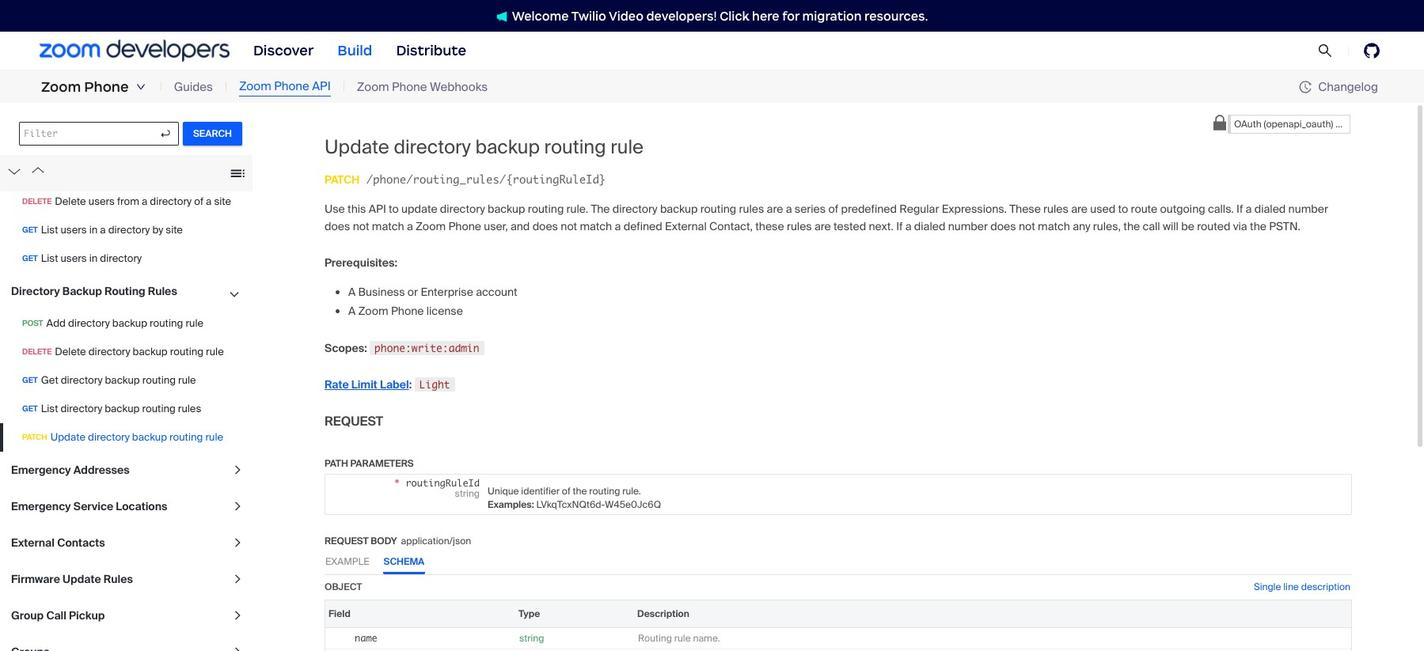 Task type: locate. For each thing, give the bounding box(es) containing it.
0 horizontal spatial zoom
[[41, 78, 81, 96]]

video
[[609, 8, 644, 23]]

1 vertical spatial request
[[325, 535, 369, 548]]

down image
[[136, 82, 146, 92]]

2 request from the top
[[325, 535, 369, 548]]

api
[[312, 79, 331, 94]]

phone inside zoom phone api 'link'
[[274, 79, 309, 94]]

body
[[371, 535, 397, 548]]

single
[[1255, 581, 1282, 594]]

single line description
[[1255, 581, 1351, 594]]

welcome twilio video developers! click here for migration resources. link
[[481, 8, 944, 24]]

phone
[[84, 78, 129, 96], [274, 79, 309, 94], [392, 79, 427, 95]]

history image
[[1300, 81, 1313, 93]]

2 phone from the left
[[274, 79, 309, 94]]

1 horizontal spatial zoom
[[239, 79, 271, 94]]

search image
[[1319, 43, 1333, 58]]

request left the body
[[325, 535, 369, 548]]

description
[[1302, 581, 1351, 594]]

phone inside zoom phone webhooks link
[[392, 79, 427, 95]]

0 horizontal spatial phone
[[84, 78, 129, 96]]

0 vertical spatial request
[[325, 413, 384, 430]]

2 zoom from the left
[[239, 79, 271, 94]]

changelog
[[1319, 79, 1379, 95]]

path
[[325, 458, 348, 470]]

developers!
[[647, 8, 717, 23]]

field
[[329, 608, 351, 621]]

zoom phone api link
[[239, 78, 331, 96]]

1 request from the top
[[325, 413, 384, 430]]

changelog link
[[1300, 79, 1379, 95]]

2 horizontal spatial zoom
[[357, 79, 389, 95]]

request
[[325, 413, 384, 430], [325, 535, 369, 548]]

3 phone from the left
[[392, 79, 427, 95]]

phone left "api"
[[274, 79, 309, 94]]

zoom inside 'link'
[[239, 79, 271, 94]]

github image
[[1365, 43, 1381, 59], [1365, 43, 1381, 59]]

request for request
[[325, 413, 384, 430]]

phone left webhooks
[[392, 79, 427, 95]]

1 zoom from the left
[[41, 78, 81, 96]]

2 horizontal spatial phone
[[392, 79, 427, 95]]

for
[[783, 8, 800, 23]]

3 zoom from the left
[[357, 79, 389, 95]]

zoom for zoom phone api
[[239, 79, 271, 94]]

zoom phone api
[[239, 79, 331, 94]]

zoom
[[41, 78, 81, 96], [239, 79, 271, 94], [357, 79, 389, 95]]

1 phone from the left
[[84, 78, 129, 96]]

resources.
[[865, 8, 929, 23]]

1 horizontal spatial phone
[[274, 79, 309, 94]]

request up path parameters
[[325, 413, 384, 430]]

string
[[520, 633, 544, 645]]

phone left down icon
[[84, 78, 129, 96]]

notification image
[[496, 11, 512, 22]]

welcome twilio video developers! click here for migration resources.
[[512, 8, 929, 23]]

zoom for zoom phone
[[41, 78, 81, 96]]

zoom developer logo image
[[40, 40, 230, 61]]

zoom phone
[[41, 78, 129, 96]]



Task type: describe. For each thing, give the bounding box(es) containing it.
line
[[1284, 581, 1300, 594]]

guides
[[174, 79, 213, 95]]

here
[[753, 8, 780, 23]]

application/json
[[401, 535, 471, 548]]

phone for zoom phone api
[[274, 79, 309, 94]]

webhooks
[[430, 79, 488, 95]]

zoom for zoom phone webhooks
[[357, 79, 389, 95]]

phone for zoom phone webhooks
[[392, 79, 427, 95]]

parameters
[[351, 458, 414, 470]]

zoom phone webhooks link
[[357, 78, 488, 96]]

path parameters
[[325, 458, 414, 470]]

object
[[325, 581, 362, 594]]

click
[[720, 8, 750, 23]]

type
[[519, 608, 540, 621]]

zoom phone webhooks
[[357, 79, 488, 95]]

welcome
[[512, 8, 569, 23]]

search image
[[1319, 43, 1333, 58]]

guides link
[[174, 78, 213, 96]]

migration
[[803, 8, 862, 23]]

request for request body application/json
[[325, 535, 369, 548]]

name
[[355, 633, 378, 644]]

history image
[[1300, 81, 1319, 93]]

request body application/json
[[325, 535, 471, 548]]

twilio
[[572, 8, 607, 23]]

phone for zoom phone
[[84, 78, 129, 96]]

notification image
[[496, 11, 507, 22]]



Task type: vqa. For each thing, say whether or not it's contained in the screenshot.
the Phone inside the "Zoom Phone Webhooks" link
no



